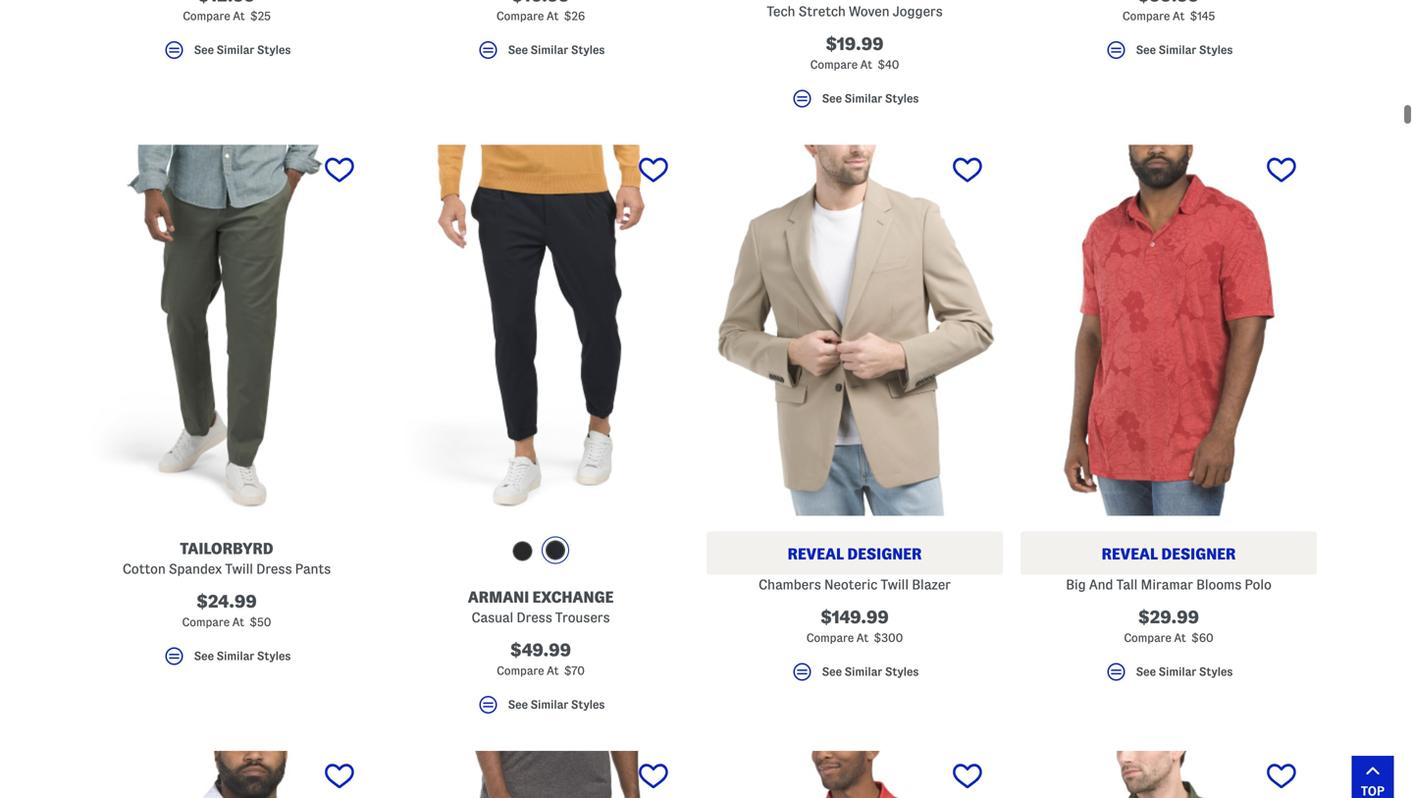 Task type: locate. For each thing, give the bounding box(es) containing it.
$25
[[250, 10, 271, 22]]

chambers
[[759, 577, 822, 592]]

see similar styles down $300
[[822, 666, 919, 678]]

$149.99 compare at              $300
[[807, 608, 904, 644]]

similar down $300
[[845, 666, 883, 678]]

hurley $16.99 compare at              $26 element
[[393, 0, 689, 71]]

twill inside tailorbyrd cotton spandex twill dress pants
[[225, 561, 253, 576]]

dress
[[256, 561, 292, 576], [517, 610, 553, 625]]

styles for see similar styles button underneath the compare at              $145
[[1200, 44, 1234, 56]]

reveal designer inside "element"
[[1102, 545, 1237, 562]]

designer up chambers neoteric twill blazer
[[848, 545, 922, 562]]

styles down $26
[[571, 44, 605, 56]]

similar inside nautica $99.99 compare at              $145 element
[[1159, 44, 1197, 56]]

styles for see similar styles button below compare at              $25 in the left top of the page
[[257, 44, 291, 56]]

$300
[[874, 632, 904, 644]]

compare down $24.99
[[182, 616, 230, 628]]

reveal up tall
[[1102, 545, 1159, 562]]

similar inside fila $12.99 compare at              $25 element
[[217, 44, 255, 56]]

similar for see similar styles button underneath $49.99 compare at              $70
[[531, 699, 569, 711]]

similar inside the reveal designer big  and  tall miramar blooms polo $29.99 compare at              $60 "element"
[[1159, 666, 1197, 678]]

similar for see similar styles button below compare at              $25 in the left top of the page
[[217, 44, 255, 56]]

see similar styles button
[[79, 38, 375, 71], [393, 38, 689, 71], [1021, 38, 1318, 71], [707, 87, 1004, 119], [79, 644, 375, 677], [707, 660, 1004, 693], [1021, 660, 1318, 693], [393, 693, 689, 725]]

compare left $26
[[497, 10, 544, 22]]

deep navy image
[[546, 540, 566, 560]]

compare inside 'compare at              $26' link
[[497, 10, 544, 22]]

see inside the reveal designer big  and  tall miramar blooms polo $29.99 compare at              $60 "element"
[[1137, 666, 1157, 678]]

1 designer from the left
[[848, 545, 922, 562]]

compare at              $25
[[183, 10, 271, 22]]

$29.99
[[1139, 608, 1200, 627]]

designer
[[848, 545, 922, 562], [1162, 545, 1237, 562]]

0 vertical spatial dress
[[256, 561, 292, 576]]

twill left blazer
[[881, 577, 909, 592]]

see inside armani exchange casual dress trousers $49.99 compare at              $70 element
[[508, 699, 528, 711]]

reveal designer
[[788, 545, 922, 562], [1102, 545, 1237, 562]]

reveal up chambers at right
[[788, 545, 844, 562]]

similar inside armani exchange casual dress trousers $49.99 compare at              $70 element
[[531, 699, 569, 711]]

see similar styles button down $24.99 compare at              $50
[[79, 644, 375, 677]]

styles down $300
[[886, 666, 919, 678]]

blazer
[[912, 577, 951, 592]]

dress left pants on the bottom left of page
[[256, 561, 292, 576]]

similar down the compare at              $145
[[1159, 44, 1197, 56]]

2 designer from the left
[[1162, 545, 1237, 562]]

miramar
[[1142, 577, 1194, 592]]

0 horizontal spatial reveal designer
[[788, 545, 922, 562]]

styles for see similar styles button underneath "compare at              $26"
[[571, 44, 605, 56]]

reveal designer up big  and  tall miramar blooms polo
[[1102, 545, 1237, 562]]

$49.99 compare at              $70
[[497, 641, 585, 677]]

see similar styles button down $29.99 compare at              $60
[[1021, 660, 1318, 693]]

see similar styles button down $149.99 compare at              $300
[[707, 660, 1004, 693]]

twill down the tailorbyrd
[[225, 561, 253, 576]]

$29.99 compare at              $60
[[1125, 608, 1214, 644]]

0 vertical spatial twill
[[225, 561, 253, 576]]

see similar styles down compare at              $25 in the left top of the page
[[194, 44, 291, 56]]

compare down $19.99
[[811, 58, 858, 71]]

similar down $40
[[845, 92, 883, 105]]

see
[[194, 44, 214, 56], [508, 44, 528, 56], [1137, 44, 1157, 56], [822, 92, 842, 105], [194, 650, 214, 662], [822, 666, 842, 678], [1137, 666, 1157, 678], [508, 699, 528, 711]]

1 horizontal spatial reveal
[[1102, 545, 1159, 562]]

see similar styles down $40
[[822, 92, 919, 105]]

styles inside the reveal designer big  and  tall miramar blooms polo $29.99 compare at              $60 "element"
[[1200, 666, 1234, 678]]

t3 lightweight overshirt image
[[1021, 751, 1318, 798]]

styles inside kenneth cole tech stretch woven joggers $19.99 compare at              $40 element
[[886, 92, 919, 105]]

1 horizontal spatial designer
[[1162, 545, 1237, 562]]

see down $29.99 compare at              $60
[[1137, 666, 1157, 678]]

similar inside reveal designer chambers neoteric twill blazer $149.99 compare at              $300 element
[[845, 666, 883, 678]]

similar down "compare at              $26"
[[531, 44, 569, 56]]

compare down $29.99
[[1125, 632, 1172, 644]]

see inside hurley $16.99 compare at              $26 element
[[508, 44, 528, 56]]

nautica $99.99 compare at              $145 element
[[1021, 0, 1318, 71]]

styles inside nautica $99.99 compare at              $145 element
[[1200, 44, 1234, 56]]

compare down $49.99
[[497, 665, 545, 677]]

spandex
[[169, 561, 222, 576]]

see inside nautica $99.99 compare at              $145 element
[[1137, 44, 1157, 56]]

see down $149.99 compare at              $300
[[822, 666, 842, 678]]

styles down $60
[[1200, 666, 1234, 678]]

reveal for $29.99
[[1102, 545, 1159, 562]]

compare down $149.99
[[807, 632, 854, 644]]

see for see similar styles button below $19.99 compare at              $40
[[822, 92, 842, 105]]

styles down $25
[[257, 44, 291, 56]]

see similar styles down the $70
[[508, 699, 605, 711]]

see similar styles down $50
[[194, 650, 291, 662]]

1 horizontal spatial reveal designer
[[1102, 545, 1237, 562]]

see similar styles down "compare at              $26"
[[508, 44, 605, 56]]

see down $19.99 compare at              $40
[[822, 92, 842, 105]]

see similar styles for see similar styles button underneath $49.99 compare at              $70
[[508, 699, 605, 711]]

compare at              $145
[[1123, 10, 1216, 22]]

similar inside hurley $16.99 compare at              $26 element
[[531, 44, 569, 56]]

see similar styles button down the compare at              $145
[[1021, 38, 1318, 71]]

0 horizontal spatial dress
[[256, 561, 292, 576]]

1 vertical spatial twill
[[881, 577, 909, 592]]

styles down the $70
[[571, 699, 605, 711]]

see similar styles inside kenneth cole tech stretch woven joggers $19.99 compare at              $40 element
[[822, 92, 919, 105]]

see similar styles inside fila $12.99 compare at              $25 element
[[194, 44, 291, 56]]

designer up blooms
[[1162, 545, 1237, 562]]

see similar styles inside armani exchange casual dress trousers $49.99 compare at              $70 element
[[508, 699, 605, 711]]

1 reveal from the left
[[788, 545, 844, 562]]

playoff 3.0 freedom golf polo image
[[707, 751, 1004, 798]]

styles inside fila $12.99 compare at              $25 element
[[257, 44, 291, 56]]

similar down the $70
[[531, 699, 569, 711]]

2 reveal from the left
[[1102, 545, 1159, 562]]

designer inside "element"
[[1162, 545, 1237, 562]]

see similar styles inside tailorbyrd cotton spandex twill dress pants $24.99 compare at              $50 element
[[194, 650, 291, 662]]

1 vertical spatial dress
[[517, 610, 553, 625]]

see for see similar styles button underneath $49.99 compare at              $70
[[508, 699, 528, 711]]

see down compare at              $25 in the left top of the page
[[194, 44, 214, 56]]

reveal designer up chambers neoteric twill blazer
[[788, 545, 922, 562]]

casual dress trousers image
[[393, 145, 689, 516]]

compare inside 'compare at              $145' link
[[1123, 10, 1171, 22]]

1 reveal designer from the left
[[788, 545, 922, 562]]

0 horizontal spatial designer
[[848, 545, 922, 562]]

compare inside $49.99 compare at              $70
[[497, 665, 545, 677]]

styles for see similar styles button below $29.99 compare at              $60
[[1200, 666, 1234, 678]]

compare inside compare at              $25 link
[[183, 10, 230, 22]]

blooms
[[1197, 577, 1242, 592]]

see similar styles inside hurley $16.99 compare at              $26 element
[[508, 44, 605, 56]]

1 horizontal spatial dress
[[517, 610, 553, 625]]

styles down $50
[[257, 650, 291, 662]]

styles down $145
[[1200, 44, 1234, 56]]

casual
[[472, 610, 514, 625]]

compare inside $24.99 compare at              $50
[[182, 616, 230, 628]]

0 horizontal spatial reveal
[[788, 545, 844, 562]]

$49.99
[[511, 641, 572, 660]]

similar down compare at              $25 in the left top of the page
[[217, 44, 255, 56]]

see down the compare at              $145
[[1137, 44, 1157, 56]]

compare left $145
[[1123, 10, 1171, 22]]

styles down $40
[[886, 92, 919, 105]]

see similar styles button down compare at              $25 in the left top of the page
[[79, 38, 375, 71]]

similar inside tailorbyrd cotton spandex twill dress pants $24.99 compare at              $50 element
[[217, 650, 255, 662]]

see for see similar styles button underneath "compare at              $26"
[[508, 44, 528, 56]]

fila $12.99 compare at              $25 element
[[79, 0, 375, 71]]

see similar styles button down "compare at              $26"
[[393, 38, 689, 71]]

styles for see similar styles button underneath $49.99 compare at              $70
[[571, 699, 605, 711]]

styles
[[257, 44, 291, 56], [571, 44, 605, 56], [1200, 44, 1234, 56], [886, 92, 919, 105], [257, 650, 291, 662], [886, 666, 919, 678], [1200, 666, 1234, 678], [571, 699, 605, 711]]

twill
[[225, 561, 253, 576], [881, 577, 909, 592]]

similar down $60
[[1159, 666, 1197, 678]]

big  and  tall miramar blooms polo image
[[1021, 145, 1318, 516]]

styles inside armani exchange casual dress trousers $49.99 compare at              $70 element
[[571, 699, 605, 711]]

see similar styles for see similar styles button underneath $24.99 compare at              $50
[[194, 650, 291, 662]]

compare
[[183, 10, 230, 22], [497, 10, 544, 22], [1123, 10, 1171, 22], [811, 58, 858, 71], [182, 616, 230, 628], [807, 632, 854, 644], [1125, 632, 1172, 644], [497, 665, 545, 677]]

compare at              $145 link
[[1021, 0, 1318, 26]]

tall
[[1117, 577, 1138, 592]]

see similar styles inside reveal designer chambers neoteric twill blazer $149.99 compare at              $300 element
[[822, 666, 919, 678]]

see similar styles down $60
[[1137, 666, 1234, 678]]

compare inside $19.99 compare at              $40
[[811, 58, 858, 71]]

stretch
[[799, 4, 846, 19]]

trousers
[[556, 610, 610, 625]]

see inside kenneth cole tech stretch woven joggers $19.99 compare at              $40 element
[[822, 92, 842, 105]]

reveal inside "element"
[[1102, 545, 1159, 562]]

similar down $50
[[217, 650, 255, 662]]

similar inside kenneth cole tech stretch woven joggers $19.99 compare at              $40 element
[[845, 92, 883, 105]]

similar for see similar styles button underneath "compare at              $26"
[[531, 44, 569, 56]]

compare left $25
[[183, 10, 230, 22]]

see similar styles inside nautica $99.99 compare at              $145 element
[[1137, 44, 1234, 56]]

see inside fila $12.99 compare at              $25 element
[[194, 44, 214, 56]]

styles inside hurley $16.99 compare at              $26 element
[[571, 44, 605, 56]]

2 reveal designer from the left
[[1102, 545, 1237, 562]]

see down $24.99 compare at              $50
[[194, 650, 214, 662]]

drive tapered golf pants image
[[393, 751, 689, 798]]

$60
[[1192, 632, 1214, 644]]

see for see similar styles button below compare at              $25 in the left top of the page
[[194, 44, 214, 56]]

similar
[[217, 44, 255, 56], [531, 44, 569, 56], [1159, 44, 1197, 56], [845, 92, 883, 105], [217, 650, 255, 662], [845, 666, 883, 678], [1159, 666, 1197, 678], [531, 699, 569, 711]]

see down $49.99 compare at              $70
[[508, 699, 528, 711]]

styles inside reveal designer chambers neoteric twill blazer $149.99 compare at              $300 element
[[886, 666, 919, 678]]

see down "compare at              $26"
[[508, 44, 528, 56]]

styles for see similar styles button below $19.99 compare at              $40
[[886, 92, 919, 105]]

tech
[[767, 4, 796, 19]]

reveal for $149.99
[[788, 545, 844, 562]]

styles inside tailorbyrd cotton spandex twill dress pants $24.99 compare at              $50 element
[[257, 650, 291, 662]]

1 horizontal spatial twill
[[881, 577, 909, 592]]

list box
[[508, 536, 574, 569]]

exchange
[[533, 588, 614, 606]]

see similar styles
[[194, 44, 291, 56], [508, 44, 605, 56], [1137, 44, 1234, 56], [822, 92, 919, 105], [194, 650, 291, 662], [822, 666, 919, 678], [1137, 666, 1234, 678], [508, 699, 605, 711]]

see similar styles down the compare at              $145
[[1137, 44, 1234, 56]]

see for see similar styles button underneath the compare at              $145
[[1137, 44, 1157, 56]]

cotton spandex twill dress pants image
[[79, 145, 375, 516]]

dress up $49.99
[[517, 610, 553, 625]]

tailorbyrd cotton spandex twill dress pants
[[123, 540, 331, 576]]

reveal
[[788, 545, 844, 562], [1102, 545, 1159, 562]]

0 horizontal spatial twill
[[225, 561, 253, 576]]

see for see similar styles button under $149.99 compare at              $300
[[822, 666, 842, 678]]

see similar styles inside the reveal designer big  and  tall miramar blooms polo $29.99 compare at              $60 "element"
[[1137, 666, 1234, 678]]

see inside tailorbyrd cotton spandex twill dress pants $24.99 compare at              $50 element
[[194, 650, 214, 662]]

see inside reveal designer chambers neoteric twill blazer $149.99 compare at              $300 element
[[822, 666, 842, 678]]



Task type: vqa. For each thing, say whether or not it's contained in the screenshot.
pants
yes



Task type: describe. For each thing, give the bounding box(es) containing it.
black image
[[513, 541, 533, 561]]

list box inside armani exchange casual dress trousers $49.99 compare at              $70 element
[[508, 536, 574, 569]]

compare inside $29.99 compare at              $60
[[1125, 632, 1172, 644]]

designer for $29.99
[[1162, 545, 1237, 562]]

polo
[[1246, 577, 1272, 592]]

see similar styles for see similar styles button underneath "compare at              $26"
[[508, 44, 605, 56]]

$70
[[565, 665, 585, 677]]

compare at              $26 link
[[393, 0, 689, 26]]

dress inside armani exchange casual dress trousers
[[517, 610, 553, 625]]

cotton
[[123, 561, 166, 576]]

$26
[[564, 10, 585, 22]]

similar for see similar styles button below $29.99 compare at              $60
[[1159, 666, 1197, 678]]

similar for see similar styles button underneath the compare at              $145
[[1159, 44, 1197, 56]]

armani exchange casual dress trousers
[[468, 588, 614, 625]]

styles for see similar styles button underneath $24.99 compare at              $50
[[257, 650, 291, 662]]

similar for see similar styles button underneath $24.99 compare at              $50
[[217, 650, 255, 662]]

big
[[1067, 577, 1087, 592]]

see similar styles for see similar styles button below compare at              $25 in the left top of the page
[[194, 44, 291, 56]]

see similar styles for see similar styles button below $29.99 compare at              $60
[[1137, 666, 1234, 678]]

styles for see similar styles button under $149.99 compare at              $300
[[886, 666, 919, 678]]

see similar styles button down $49.99 compare at              $70
[[393, 693, 689, 725]]

see similar styles for see similar styles button underneath the compare at              $145
[[1137, 44, 1234, 56]]

compare at              $26
[[497, 10, 585, 22]]

sponge paint performance golf polo image
[[79, 751, 375, 798]]

reveal designer for $29.99
[[1102, 545, 1237, 562]]

designer for $149.99
[[848, 545, 922, 562]]

compare inside $149.99 compare at              $300
[[807, 632, 854, 644]]

$24.99
[[197, 592, 257, 611]]

$24.99 compare at              $50
[[182, 592, 271, 628]]

kenneth cole tech stretch woven joggers $19.99 compare at              $40 element
[[707, 0, 1004, 119]]

neoteric
[[825, 577, 878, 592]]

big  and  tall miramar blooms polo
[[1067, 577, 1272, 592]]

reveal designer for $149.99
[[788, 545, 922, 562]]

joggers
[[893, 4, 943, 19]]

$149.99
[[821, 608, 889, 627]]

armani
[[468, 588, 529, 606]]

similar for see similar styles button below $19.99 compare at              $40
[[845, 92, 883, 105]]

tailorbyrd
[[180, 540, 274, 557]]

and
[[1090, 577, 1114, 592]]

armani exchange casual dress trousers $49.99 compare at              $70 element
[[393, 145, 689, 725]]

similar for see similar styles button under $149.99 compare at              $300
[[845, 666, 883, 678]]

tailorbyrd cotton spandex twill dress pants $24.99 compare at              $50 element
[[79, 145, 375, 677]]

dress inside tailorbyrd cotton spandex twill dress pants
[[256, 561, 292, 576]]

tech stretch woven joggers
[[767, 4, 943, 19]]

$145
[[1191, 10, 1216, 22]]

see similar styles button down $19.99 compare at              $40
[[707, 87, 1004, 119]]

see for see similar styles button underneath $24.99 compare at              $50
[[194, 650, 214, 662]]

woven
[[849, 4, 890, 19]]

$50
[[250, 616, 271, 628]]

$19.99
[[826, 34, 884, 53]]

$40
[[878, 58, 900, 71]]

reveal designer big  and  tall miramar blooms polo $29.99 compare at              $60 element
[[1021, 145, 1318, 693]]

chambers neoteric twill blazer
[[759, 577, 951, 592]]

reveal designer chambers neoteric twill blazer $149.99 compare at              $300 element
[[707, 145, 1004, 693]]

$19.99 compare at              $40
[[811, 34, 900, 71]]

see for see similar styles button below $29.99 compare at              $60
[[1137, 666, 1157, 678]]

chambers neoteric twill blazer image
[[707, 145, 1004, 516]]

compare at              $25 link
[[79, 0, 375, 26]]

pants
[[295, 561, 331, 576]]

see similar styles for see similar styles button below $19.99 compare at              $40
[[822, 92, 919, 105]]

see similar styles for see similar styles button under $149.99 compare at              $300
[[822, 666, 919, 678]]



